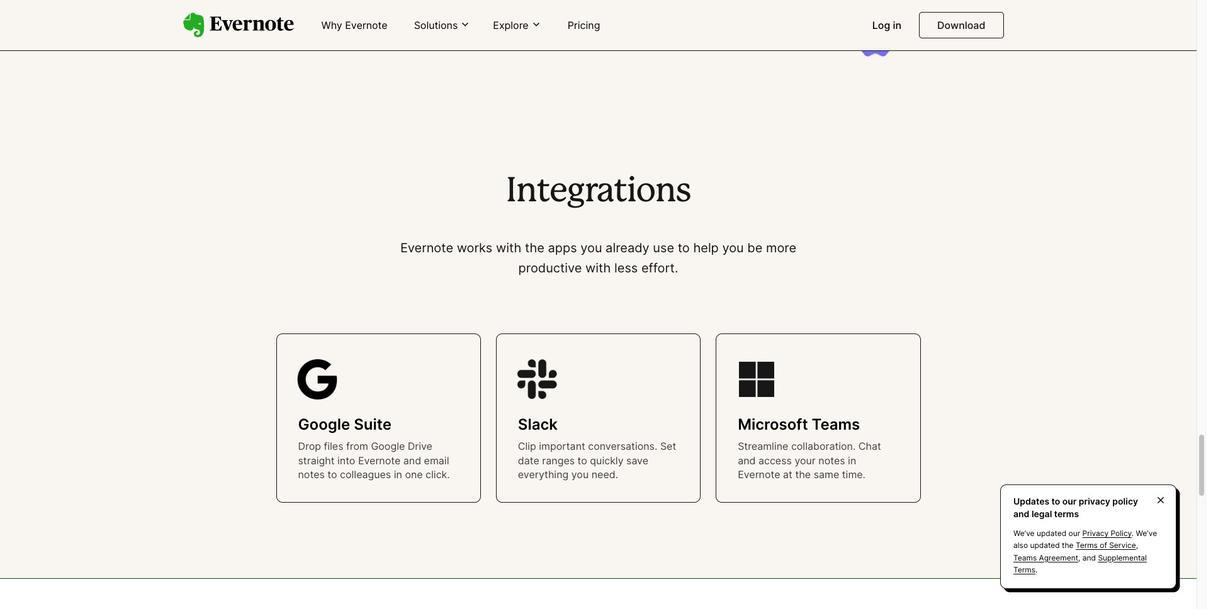 Task type: locate. For each thing, give the bounding box(es) containing it.
0 vertical spatial our
[[1063, 496, 1077, 507]]

evernote down access
[[738, 469, 780, 481]]

email
[[424, 454, 449, 467]]

, up supplemental
[[1136, 541, 1138, 551]]

0 vertical spatial the
[[525, 241, 545, 256]]

your
[[795, 454, 816, 467]]

our for privacy
[[1063, 496, 1077, 507]]

privacy
[[1083, 529, 1109, 538]]

. down teams agreement link
[[1036, 565, 1038, 575]]

quickly
[[590, 454, 624, 467]]

to right ranges
[[578, 454, 587, 467]]

0 vertical spatial notes
[[819, 454, 845, 467]]

1 vertical spatial terms
[[1014, 565, 1036, 575]]

0 horizontal spatial with
[[496, 241, 521, 256]]

0 horizontal spatial google
[[298, 416, 350, 434]]

1 we've from the left
[[1014, 529, 1035, 538]]

. up the 'service'
[[1132, 529, 1134, 538]]

we've inside . we've also updated the
[[1136, 529, 1157, 538]]

notes down straight
[[298, 469, 325, 481]]

explore button
[[489, 18, 545, 32]]

straight
[[298, 454, 335, 467]]

evernote inside drop files from google drive straight into evernote and email notes to colleagues in one click.
[[358, 454, 401, 467]]

0 horizontal spatial .
[[1036, 565, 1038, 575]]

0 horizontal spatial notes
[[298, 469, 325, 481]]

teams agreement link
[[1014, 553, 1079, 563]]

evernote inside streamline collaboration. chat and access your notes in evernote at the same time.
[[738, 469, 780, 481]]

google suite
[[298, 416, 392, 434]]

evernote
[[345, 19, 388, 31], [400, 241, 453, 256], [358, 454, 401, 467], [738, 469, 780, 481]]

and inside updates to our privacy policy and legal terms
[[1014, 509, 1030, 519]]

1 vertical spatial in
[[848, 454, 856, 467]]

our
[[1063, 496, 1077, 507], [1069, 529, 1081, 538]]

0 horizontal spatial ,
[[1079, 553, 1081, 563]]

and inside drop files from google drive straight into evernote and email notes to colleagues in one click.
[[403, 454, 421, 467]]

and
[[403, 454, 421, 467], [738, 454, 756, 467], [1014, 509, 1030, 519], [1083, 553, 1096, 563]]

and down . we've also updated the
[[1083, 553, 1096, 563]]

everything
[[518, 469, 569, 481]]

1 vertical spatial teams
[[1014, 553, 1037, 563]]

files
[[324, 440, 343, 453]]

you left need.
[[572, 469, 589, 481]]

the down the we've updated our privacy policy
[[1062, 541, 1074, 551]]

google
[[298, 416, 350, 434], [371, 440, 405, 453]]

1 horizontal spatial ,
[[1136, 541, 1138, 551]]

2 we've from the left
[[1136, 529, 1157, 538]]

0 horizontal spatial teams
[[812, 416, 860, 434]]

log in
[[873, 19, 902, 31]]

0 vertical spatial google
[[298, 416, 350, 434]]

0 horizontal spatial in
[[394, 469, 402, 481]]

0 vertical spatial .
[[1132, 529, 1134, 538]]

we've up also
[[1014, 529, 1035, 538]]

drive
[[408, 440, 433, 453]]

2 vertical spatial the
[[1062, 541, 1074, 551]]

slack
[[518, 416, 558, 434]]

with
[[496, 241, 521, 256], [586, 261, 611, 276]]

assign-tasks screen image
[[566, 0, 921, 71]]

and down updates
[[1014, 509, 1030, 519]]

more
[[766, 241, 797, 256]]

the inside evernote works with the apps you already use to help you be more productive with less effort.
[[525, 241, 545, 256]]

evernote left the works
[[400, 241, 453, 256]]

updates
[[1014, 496, 1050, 507]]

1 horizontal spatial the
[[795, 469, 811, 481]]

1 horizontal spatial google
[[371, 440, 405, 453]]

teams up collaboration.
[[812, 416, 860, 434]]

in right log on the top of page
[[893, 19, 902, 31]]

updated up teams agreement link
[[1030, 541, 1060, 551]]

1 vertical spatial notes
[[298, 469, 325, 481]]

time.
[[842, 469, 866, 481]]

you right "apps"
[[581, 241, 602, 256]]

1 horizontal spatial in
[[848, 454, 856, 467]]

click.
[[426, 469, 450, 481]]

we've right "policy" at bottom right
[[1136, 529, 1157, 538]]

1 horizontal spatial .
[[1132, 529, 1134, 538]]

0 vertical spatial in
[[893, 19, 902, 31]]

service
[[1109, 541, 1136, 551]]

in up time.
[[848, 454, 856, 467]]

to up terms
[[1052, 496, 1061, 507]]

terms
[[1054, 509, 1079, 519]]

to inside drop files from google drive straight into evernote and email notes to colleagues in one click.
[[328, 469, 337, 481]]

our inside updates to our privacy policy and legal terms
[[1063, 496, 1077, 507]]

our up "terms of service , teams agreement , and" on the bottom
[[1069, 529, 1081, 538]]

with right the works
[[496, 241, 521, 256]]

the down your
[[795, 469, 811, 481]]

terms inside "terms of service , teams agreement , and"
[[1076, 541, 1098, 551]]

the inside . we've also updated the
[[1062, 541, 1074, 551]]

2 horizontal spatial the
[[1062, 541, 1074, 551]]

. inside . we've also updated the
[[1132, 529, 1134, 538]]

save
[[627, 454, 649, 467]]

1 horizontal spatial we've
[[1136, 529, 1157, 538]]

teams inside "terms of service , teams agreement , and"
[[1014, 553, 1037, 563]]

to down straight
[[328, 469, 337, 481]]

we've
[[1014, 529, 1035, 538], [1136, 529, 1157, 538]]

clip important conversations. set date ranges to quickly save everything you need.
[[518, 440, 676, 481]]

already
[[606, 241, 650, 256]]

evernote up colleagues
[[358, 454, 401, 467]]

with left "less"
[[586, 261, 611, 276]]

you left be
[[722, 241, 744, 256]]

updated
[[1037, 529, 1067, 538], [1030, 541, 1060, 551]]

1 vertical spatial our
[[1069, 529, 1081, 538]]

1 vertical spatial google
[[371, 440, 405, 453]]

you inside clip important conversations. set date ranges to quickly save everything you need.
[[572, 469, 589, 481]]

you
[[581, 241, 602, 256], [722, 241, 744, 256], [572, 469, 589, 481]]

and up one
[[403, 454, 421, 467]]

in inside streamline collaboration. chat and access your notes in evernote at the same time.
[[848, 454, 856, 467]]

evernote inside evernote works with the apps you already use to help you be more productive with less effort.
[[400, 241, 453, 256]]

explore
[[493, 19, 529, 31]]

2 vertical spatial in
[[394, 469, 402, 481]]

0 horizontal spatial we've
[[1014, 529, 1035, 538]]

. for .
[[1036, 565, 1038, 575]]

0 horizontal spatial terms
[[1014, 565, 1036, 575]]

notes up same
[[819, 454, 845, 467]]

terms down also
[[1014, 565, 1036, 575]]

terms
[[1076, 541, 1098, 551], [1014, 565, 1036, 575]]

teams down also
[[1014, 553, 1037, 563]]

colleagues
[[340, 469, 391, 481]]

our for privacy
[[1069, 529, 1081, 538]]

google up files
[[298, 416, 350, 434]]

the up productive
[[525, 241, 545, 256]]

why evernote link
[[314, 14, 395, 38]]

privacy
[[1079, 496, 1111, 507]]

evernote works with the apps you already use to help you be more productive with less effort.
[[400, 241, 797, 276]]

why evernote
[[321, 19, 388, 31]]

1 vertical spatial .
[[1036, 565, 1038, 575]]

1 horizontal spatial terms
[[1076, 541, 1098, 551]]

the
[[525, 241, 545, 256], [795, 469, 811, 481], [1062, 541, 1074, 551]]

1 horizontal spatial teams
[[1014, 553, 1037, 563]]

0 horizontal spatial the
[[525, 241, 545, 256]]

1 horizontal spatial with
[[586, 261, 611, 276]]

in left one
[[394, 469, 402, 481]]

0 vertical spatial terms
[[1076, 541, 1098, 551]]

. we've also updated the
[[1014, 529, 1157, 551]]

1 vertical spatial updated
[[1030, 541, 1060, 551]]

pricing link
[[560, 14, 608, 38]]

collaboration.
[[791, 440, 856, 453]]

, down . we've also updated the
[[1079, 553, 1081, 563]]

teams
[[812, 416, 860, 434], [1014, 553, 1037, 563]]

and down streamline
[[738, 454, 756, 467]]

updated down the legal
[[1037, 529, 1067, 538]]

google down suite
[[371, 440, 405, 453]]

chat
[[859, 440, 881, 453]]

1 horizontal spatial notes
[[819, 454, 845, 467]]

terms down the privacy
[[1076, 541, 1098, 551]]

why
[[321, 19, 342, 31]]

notes
[[819, 454, 845, 467], [298, 469, 325, 481]]

1 vertical spatial the
[[795, 469, 811, 481]]

0 vertical spatial with
[[496, 241, 521, 256]]

. for . we've also updated the
[[1132, 529, 1134, 538]]

microsoft logo image
[[737, 360, 777, 400]]

in
[[893, 19, 902, 31], [848, 454, 856, 467], [394, 469, 402, 481]]

suite
[[354, 416, 392, 434]]

important
[[539, 440, 585, 453]]

from
[[346, 440, 368, 453]]

2 horizontal spatial in
[[893, 19, 902, 31]]

policy
[[1113, 496, 1138, 507]]

in inside drop files from google drive straight into evernote and email notes to colleagues in one click.
[[394, 469, 402, 481]]

our up terms
[[1063, 496, 1077, 507]]

,
[[1136, 541, 1138, 551], [1079, 553, 1081, 563]]

productive
[[519, 261, 582, 276]]

to
[[678, 241, 690, 256], [578, 454, 587, 467], [328, 469, 337, 481], [1052, 496, 1061, 507]]

to inside clip important conversations. set date ranges to quickly save everything you need.
[[578, 454, 587, 467]]

0 vertical spatial teams
[[812, 416, 860, 434]]

use
[[653, 241, 674, 256]]

.
[[1132, 529, 1134, 538], [1036, 565, 1038, 575]]

to right the use
[[678, 241, 690, 256]]



Task type: vqa. For each thing, say whether or not it's contained in the screenshot.
rightmost Create
no



Task type: describe. For each thing, give the bounding box(es) containing it.
to inside evernote works with the apps you already use to help you be more productive with less effort.
[[678, 241, 690, 256]]

0 vertical spatial ,
[[1136, 541, 1138, 551]]

be
[[748, 241, 763, 256]]

notes inside streamline collaboration. chat and access your notes in evernote at the same time.
[[819, 454, 845, 467]]

drop
[[298, 440, 321, 453]]

slack logo image
[[517, 360, 557, 400]]

effort.
[[642, 261, 678, 276]]

legal
[[1032, 509, 1052, 519]]

1 vertical spatial ,
[[1079, 553, 1081, 563]]

updated inside . we've also updated the
[[1030, 541, 1060, 551]]

terms inside supplemental terms
[[1014, 565, 1036, 575]]

also
[[1014, 541, 1028, 551]]

clip
[[518, 440, 536, 453]]

microsoft
[[738, 416, 808, 434]]

supplemental terms link
[[1014, 553, 1147, 575]]

you for integrations
[[722, 241, 744, 256]]

at
[[783, 469, 793, 481]]

less
[[615, 261, 638, 276]]

the inside streamline collaboration. chat and access your notes in evernote at the same time.
[[795, 469, 811, 481]]

terms of service , teams agreement , and
[[1014, 541, 1138, 563]]

solutions button
[[410, 18, 474, 32]]

you for slack
[[572, 469, 589, 481]]

policy
[[1111, 529, 1132, 538]]

and inside "terms of service , teams agreement , and"
[[1083, 553, 1096, 563]]

apps
[[548, 241, 577, 256]]

same
[[814, 469, 839, 481]]

integrations
[[506, 177, 691, 208]]

supplemental
[[1098, 553, 1147, 563]]

and inside streamline collaboration. chat and access your notes in evernote at the same time.
[[738, 454, 756, 467]]

microsoft teams
[[738, 416, 860, 434]]

download
[[938, 19, 986, 31]]

terms of service link
[[1076, 541, 1136, 551]]

works
[[457, 241, 493, 256]]

ranges
[[542, 454, 575, 467]]

log in link
[[865, 14, 909, 38]]

supplemental terms
[[1014, 553, 1147, 575]]

pricing
[[568, 19, 600, 31]]

notes inside drop files from google drive straight into evernote and email notes to colleagues in one click.
[[298, 469, 325, 481]]

to inside updates to our privacy policy and legal terms
[[1052, 496, 1061, 507]]

evernote logo image
[[183, 13, 294, 38]]

one
[[405, 469, 423, 481]]

need.
[[592, 469, 618, 481]]

we've updated our privacy policy
[[1014, 529, 1132, 538]]

google inside drop files from google drive straight into evernote and email notes to colleagues in one click.
[[371, 440, 405, 453]]

help
[[693, 241, 719, 256]]

evernote right the why
[[345, 19, 388, 31]]

access
[[759, 454, 792, 467]]

0 vertical spatial updated
[[1037, 529, 1067, 538]]

agreement
[[1039, 553, 1079, 563]]

streamline collaboration. chat and access your notes in evernote at the same time.
[[738, 440, 881, 481]]

drop files from google drive straight into evernote and email notes to colleagues in one click.
[[298, 440, 450, 481]]

solutions
[[414, 19, 458, 31]]

1 vertical spatial with
[[586, 261, 611, 276]]

download link
[[919, 12, 1004, 38]]

of
[[1100, 541, 1107, 551]]

conversations.
[[588, 440, 658, 453]]

set
[[660, 440, 676, 453]]

log
[[873, 19, 890, 31]]

into
[[337, 454, 355, 467]]

date
[[518, 454, 539, 467]]

updates to our privacy policy and legal terms
[[1014, 496, 1138, 519]]

privacy policy link
[[1083, 529, 1132, 538]]

streamline
[[738, 440, 789, 453]]

google logo image
[[297, 360, 337, 400]]



